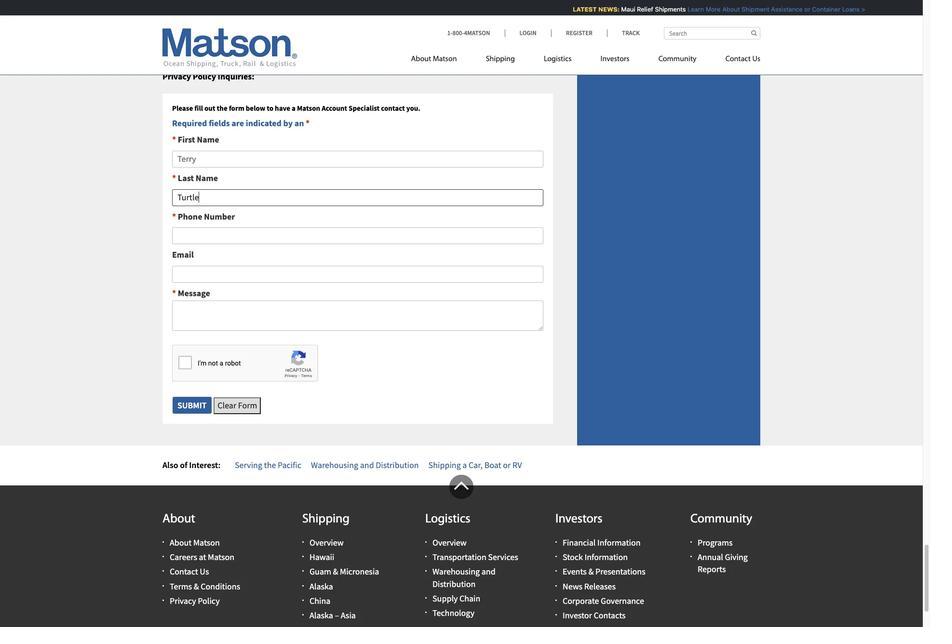 Task type: locate. For each thing, give the bounding box(es) containing it.
0 vertical spatial warehousing
[[311, 460, 358, 471]]

0 vertical spatial policy
[[193, 71, 216, 82]]

about matson link up careers at matson link
[[170, 538, 220, 549]]

alaska
[[310, 581, 333, 592], [310, 610, 333, 621]]

shipping inside footer
[[302, 513, 350, 526]]

programs link
[[698, 538, 733, 549]]

0 vertical spatial an
[[460, 20, 469, 31]]

1 horizontal spatial 1-
[[447, 29, 452, 37]]

information up stock information link
[[597, 538, 641, 549]]

0 horizontal spatial us
[[200, 567, 209, 578]]

0 horizontal spatial form
[[229, 104, 244, 113]]

shipping
[[486, 55, 515, 63], [428, 460, 461, 471], [302, 513, 350, 526]]

2 overview link from the left
[[432, 538, 467, 549]]

0 horizontal spatial you
[[169, 20, 182, 31]]

1 horizontal spatial ,
[[422, 47, 424, 58]]

to
[[380, 20, 387, 31], [162, 33, 170, 45], [285, 33, 292, 45], [267, 104, 273, 113]]

, down would
[[260, 47, 262, 58]]

to right below
[[267, 104, 273, 113]]

0 vertical spatial us
[[752, 55, 760, 63]]

0 vertical spatial investors
[[601, 55, 629, 63]]

0 horizontal spatial 800-
[[368, 47, 384, 58]]

to right the need
[[380, 20, 387, 31]]

annual giving reports link
[[698, 552, 748, 575]]

a
[[172, 33, 176, 45], [292, 104, 296, 113], [463, 460, 467, 471]]

warehousing down transportation
[[432, 567, 480, 578]]

about for about
[[162, 513, 195, 526]]

* left message
[[172, 288, 176, 299]]

matson left account
[[297, 104, 320, 113]]

1 horizontal spatial shipping
[[428, 460, 461, 471]]

privacy up please
[[162, 71, 191, 82]]

& up news releases 'link'
[[588, 567, 594, 578]]

about inside about matson careers at matson contact us terms & conditions privacy policy
[[170, 538, 192, 549]]

contact inside about matson careers at matson contact us terms & conditions privacy policy
[[170, 567, 198, 578]]

1 horizontal spatial us
[[752, 55, 760, 63]]

0 horizontal spatial have
[[184, 20, 202, 31]]

supply chain link
[[432, 593, 480, 604]]

1 horizontal spatial warehousing and distribution link
[[432, 567, 495, 590]]

0 horizontal spatial overview link
[[310, 538, 344, 549]]

latest
[[568, 5, 592, 13]]

us
[[531, 33, 539, 45], [293, 47, 301, 58]]

format
[[512, 20, 536, 31]]

1 vertical spatial community
[[690, 513, 752, 526]]

your
[[385, 33, 401, 45]]

name down fields
[[197, 134, 219, 145]]

shipping a car, boat or rv
[[428, 460, 522, 471]]

at right careers in the bottom of the page
[[199, 552, 206, 563]]

0 vertical spatial warehousing and distribution link
[[311, 460, 419, 471]]

1 horizontal spatial overview
[[432, 538, 467, 549]]

0 horizontal spatial shipping
[[302, 513, 350, 526]]

1 vertical spatial 1-
[[361, 47, 368, 58]]

logistics down backtop image
[[425, 513, 470, 526]]

overview up transportation
[[432, 538, 467, 549]]

& inside about matson careers at matson contact us terms & conditions privacy policy
[[194, 581, 199, 592]]

0 vertical spatial name
[[197, 134, 219, 145]]

1 vertical spatial and
[[482, 567, 495, 578]]

information up "events & presentations" link
[[585, 552, 628, 563]]

community up programs
[[690, 513, 752, 526]]

a left disability,
[[172, 33, 176, 45]]

complete
[[435, 47, 469, 58]]

serving
[[235, 460, 262, 471]]

2 vertical spatial privacy
[[170, 596, 196, 607]]

0 horizontal spatial contact
[[264, 47, 291, 58]]

1 horizontal spatial us
[[531, 33, 539, 45]]

container
[[807, 5, 836, 13]]

by inside if you have any questions regarding our privacy policy, need to access the policy in an alternative format due to a disability, or if you would like to access, update, or delete your personal information, please email us at general_info@matson.com , contact us by telephone at 1-800-4-matson , or complete the web form below.
[[303, 47, 312, 58]]

contact inside if you have any questions regarding our privacy policy, need to access the policy in an alternative format due to a disability, or if you would like to access, update, or delete your personal information, please email us at general_info@matson.com , contact us by telephone at 1-800-4-matson , or complete the web form below.
[[264, 47, 291, 58]]

form inside please fill out the form below to have a matson account specialist contact you. required fields are indicated by an *
[[229, 104, 244, 113]]

by inside please fill out the form below to have a matson account specialist contact you. required fields are indicated by an *
[[283, 118, 293, 129]]

china
[[310, 596, 330, 607]]

1 horizontal spatial distribution
[[432, 579, 476, 590]]

about for about matson careers at matson contact us terms & conditions privacy policy
[[170, 538, 192, 549]]

1 vertical spatial us
[[293, 47, 301, 58]]

email
[[172, 249, 194, 260]]

1 vertical spatial about matson link
[[170, 538, 220, 549]]

policy down terms & conditions link
[[198, 596, 220, 607]]

1 vertical spatial an
[[294, 118, 304, 129]]

overview hawaii guam & micronesia alaska china alaska – asia
[[310, 538, 379, 621]]

1 vertical spatial a
[[292, 104, 296, 113]]

1-800-4-matson link
[[361, 47, 422, 58]]

news releases link
[[563, 581, 616, 592]]

1 vertical spatial shipping
[[428, 460, 461, 471]]

contact us link down careers in the bottom of the page
[[170, 567, 209, 578]]

privacy down terms
[[170, 596, 196, 607]]

have inside please fill out the form below to have a matson account specialist contact you. required fields are indicated by an *
[[275, 104, 290, 113]]

0 horizontal spatial warehousing and distribution link
[[311, 460, 419, 471]]

about matson careers at matson contact us terms & conditions privacy policy
[[170, 538, 240, 607]]

investors up financial
[[555, 513, 603, 526]]

community down search search box
[[658, 55, 697, 63]]

programs annual giving reports
[[698, 538, 748, 575]]

overview link up transportation
[[432, 538, 467, 549]]

1- up the complete
[[447, 29, 452, 37]]

1 horizontal spatial contact
[[725, 55, 751, 63]]

1 vertical spatial have
[[275, 104, 290, 113]]

distribution inside overview transportation services warehousing and distribution supply chain technology
[[432, 579, 476, 590]]

0 horizontal spatial us
[[293, 47, 301, 58]]

name right the last
[[196, 173, 218, 184]]

name for * last name
[[196, 173, 218, 184]]

boat
[[484, 460, 501, 471]]

an right indicated
[[294, 118, 304, 129]]

giving
[[725, 552, 748, 563]]

* last name
[[172, 173, 218, 184]]

at down due
[[541, 33, 548, 45]]

more
[[701, 5, 716, 13]]

0 horizontal spatial logistics
[[425, 513, 470, 526]]

1 horizontal spatial and
[[482, 567, 495, 578]]

overview link up hawaii
[[310, 538, 344, 549]]

0 horizontal spatial distribution
[[376, 460, 419, 471]]

1 horizontal spatial &
[[333, 567, 338, 578]]

1 vertical spatial 800-
[[368, 47, 384, 58]]

1 horizontal spatial by
[[303, 47, 312, 58]]

contact
[[162, 1, 205, 14]]

, down personal on the top left of the page
[[422, 47, 424, 58]]

alaska down china
[[310, 610, 333, 621]]

warehousing right pacific
[[311, 460, 358, 471]]

* left first
[[172, 134, 176, 145]]

1 vertical spatial us
[[200, 567, 209, 578]]

have up disability,
[[184, 20, 202, 31]]

shipping up backtop image
[[428, 460, 461, 471]]

by right indicated
[[283, 118, 293, 129]]

have up indicated
[[275, 104, 290, 113]]

0 horizontal spatial a
[[172, 33, 176, 45]]

contact us link down search image
[[711, 51, 760, 70]]

0 vertical spatial alaska
[[310, 581, 333, 592]]

1 horizontal spatial 800-
[[452, 29, 464, 37]]

releases
[[584, 581, 616, 592]]

0 vertical spatial logistics
[[544, 55, 572, 63]]

* left 'phone'
[[172, 211, 176, 222]]

1- down delete
[[361, 47, 368, 58]]

form
[[502, 47, 519, 58], [229, 104, 244, 113]]

latest news: maui relief shipments learn more about shipment assistance or container loans >
[[568, 5, 861, 13]]

2 vertical spatial shipping
[[302, 513, 350, 526]]

0 vertical spatial us
[[531, 33, 539, 45]]

1 horizontal spatial about matson link
[[411, 51, 471, 70]]

0 vertical spatial privacy
[[306, 20, 333, 31]]

1 overview from the left
[[310, 538, 344, 549]]

* right indicated
[[306, 118, 310, 129]]

about matson link for the shipping "link"
[[411, 51, 471, 70]]

alternative
[[471, 20, 510, 31]]

2 overview from the left
[[432, 538, 467, 549]]

2 horizontal spatial a
[[463, 460, 467, 471]]

stock information link
[[563, 552, 628, 563]]

1 horizontal spatial contact
[[381, 104, 405, 113]]

please
[[172, 104, 193, 113]]

privacy
[[306, 20, 333, 31], [162, 71, 191, 82], [170, 596, 196, 607]]

please
[[483, 33, 507, 45]]

1 overview link from the left
[[310, 538, 344, 549]]

investors link
[[586, 51, 644, 70]]

overview link for logistics
[[432, 538, 467, 549]]

a right below
[[292, 104, 296, 113]]

0 vertical spatial form
[[502, 47, 519, 58]]

4-
[[384, 47, 391, 58]]

None text field
[[172, 228, 543, 245]]

1 vertical spatial at
[[352, 47, 360, 58]]

0 horizontal spatial &
[[194, 581, 199, 592]]

0 vertical spatial community
[[658, 55, 697, 63]]

services
[[488, 552, 518, 563]]

contact down careers in the bottom of the page
[[170, 567, 198, 578]]

0 horizontal spatial 1-
[[361, 47, 368, 58]]

1 vertical spatial name
[[196, 173, 218, 184]]

about matson link
[[411, 51, 471, 70], [170, 538, 220, 549]]

contact inside top menu navigation
[[725, 55, 751, 63]]

& inside financial information stock information events & presentations news releases corporate governance investor contacts
[[588, 567, 594, 578]]

1 vertical spatial form
[[229, 104, 244, 113]]

1 , from the left
[[260, 47, 262, 58]]

about matson
[[411, 55, 457, 63]]

0 vertical spatial shipping
[[486, 55, 515, 63]]

policy inside about matson careers at matson contact us terms & conditions privacy policy
[[198, 596, 220, 607]]

contact down "like"
[[264, 47, 291, 58]]

about matson link down information,
[[411, 51, 471, 70]]

0 horizontal spatial ,
[[260, 47, 262, 58]]

0 horizontal spatial and
[[360, 460, 374, 471]]

form down the email at the right top of the page
[[502, 47, 519, 58]]

assistance
[[766, 5, 798, 13]]

logistics down register link
[[544, 55, 572, 63]]

us up the below.
[[531, 33, 539, 45]]

0 vertical spatial distribution
[[376, 460, 419, 471]]

matson
[[433, 55, 457, 63], [297, 104, 320, 113], [193, 538, 220, 549], [208, 552, 234, 563]]

any
[[203, 20, 217, 31]]

0 vertical spatial contact
[[725, 55, 751, 63]]

1 horizontal spatial at
[[352, 47, 360, 58]]

2 vertical spatial a
[[463, 460, 467, 471]]

track link
[[607, 29, 640, 37]]

an inside if you have any questions regarding our privacy policy, need to access the policy in an alternative format due to a disability, or if you would like to access, update, or delete your personal information, please email us at general_info@matson.com , contact us by telephone at 1-800-4-matson , or complete the web form below.
[[460, 20, 469, 31]]

policy down general_info@matson.com
[[193, 71, 216, 82]]

–
[[335, 610, 339, 621]]

serving the pacific link
[[235, 460, 301, 471]]

in
[[451, 20, 458, 31]]

the
[[414, 20, 426, 31], [471, 47, 483, 58], [217, 104, 227, 113], [264, 460, 276, 471]]

0 horizontal spatial by
[[283, 118, 293, 129]]

1 vertical spatial investors
[[555, 513, 603, 526]]

us up terms & conditions link
[[200, 567, 209, 578]]

due
[[538, 20, 552, 31]]

1 vertical spatial logistics
[[425, 513, 470, 526]]

overview
[[310, 538, 344, 549], [432, 538, 467, 549]]

logistics
[[544, 55, 572, 63], [425, 513, 470, 526]]

an right in
[[460, 20, 469, 31]]

2 horizontal spatial &
[[588, 567, 594, 578]]

privacy inside if you have any questions regarding our privacy policy, need to access the policy in an alternative format due to a disability, or if you would like to access, update, or delete your personal information, please email us at general_info@matson.com , contact us by telephone at 1-800-4-matson , or complete the web form below.
[[306, 20, 333, 31]]

form up 'are'
[[229, 104, 244, 113]]

1 vertical spatial distribution
[[432, 579, 476, 590]]

supply
[[432, 593, 458, 604]]

0 vertical spatial and
[[360, 460, 374, 471]]

None button
[[172, 397, 212, 415]]

0 vertical spatial have
[[184, 20, 202, 31]]

contact inside please fill out the form below to have a matson account specialist contact you. required fields are indicated by an *
[[381, 104, 405, 113]]

>
[[857, 5, 861, 13]]

section
[[565, 0, 772, 446]]

1 horizontal spatial contact us link
[[711, 51, 760, 70]]

contact down search search box
[[725, 55, 751, 63]]

1 vertical spatial you
[[231, 33, 244, 45]]

footer
[[0, 475, 923, 628]]

pacific
[[278, 460, 301, 471]]

community inside top menu navigation
[[658, 55, 697, 63]]

hawaii link
[[310, 552, 334, 563]]

us down search image
[[752, 55, 760, 63]]

None search field
[[664, 27, 760, 40]]

warehousing inside overview transportation services warehousing and distribution supply chain technology
[[432, 567, 480, 578]]

below
[[246, 104, 265, 113]]

investors down track link
[[601, 55, 629, 63]]

about
[[718, 5, 735, 13], [411, 55, 431, 63], [162, 513, 195, 526], [170, 538, 192, 549]]

1 horizontal spatial an
[[460, 20, 469, 31]]

overview for transportation
[[432, 538, 467, 549]]

1 vertical spatial information
[[585, 552, 628, 563]]

overview inside overview hawaii guam & micronesia alaska china alaska – asia
[[310, 538, 344, 549]]

2 alaska from the top
[[310, 610, 333, 621]]

1 horizontal spatial form
[[502, 47, 519, 58]]

or down personal on the top left of the page
[[426, 47, 434, 58]]

a left car,
[[463, 460, 467, 471]]

0 horizontal spatial warehousing
[[311, 460, 358, 471]]

0 horizontal spatial about matson link
[[170, 538, 220, 549]]

contact left you.
[[381, 104, 405, 113]]

policy,
[[334, 20, 358, 31]]

us
[[207, 1, 220, 14]]

or left if
[[215, 33, 222, 45]]

or
[[800, 5, 806, 13], [215, 33, 222, 45], [351, 33, 359, 45], [426, 47, 434, 58], [503, 460, 511, 471]]

telephone
[[314, 47, 351, 58]]

1 vertical spatial by
[[283, 118, 293, 129]]

2 vertical spatial at
[[199, 552, 206, 563]]

corporate governance link
[[563, 596, 644, 607]]

web
[[485, 47, 500, 58]]

community inside footer
[[690, 513, 752, 526]]

* for phone number
[[172, 211, 176, 222]]

the right out
[[217, 104, 227, 113]]

0 vertical spatial by
[[303, 47, 312, 58]]

1 horizontal spatial overview link
[[432, 538, 467, 549]]

financial information stock information events & presentations news releases corporate governance investor contacts
[[563, 538, 645, 621]]

privacy up access,
[[306, 20, 333, 31]]

matson down information,
[[433, 55, 457, 63]]

shipping down please
[[486, 55, 515, 63]]

shipping up hawaii link
[[302, 513, 350, 526]]

2 horizontal spatial shipping
[[486, 55, 515, 63]]

None text field
[[172, 151, 543, 168], [172, 189, 543, 206], [172, 301, 543, 331], [172, 151, 543, 168], [172, 189, 543, 206], [172, 301, 543, 331]]

are
[[232, 118, 244, 129]]

& right guam
[[333, 567, 338, 578]]

backtop image
[[449, 475, 473, 499]]

* left the last
[[172, 173, 176, 184]]

alaska down guam
[[310, 581, 333, 592]]

0 vertical spatial about matson link
[[411, 51, 471, 70]]

0 vertical spatial 800-
[[452, 29, 464, 37]]

or left container
[[800, 5, 806, 13]]

matson inside top menu navigation
[[433, 55, 457, 63]]

overview up hawaii
[[310, 538, 344, 549]]

us down access,
[[293, 47, 301, 58]]

1 horizontal spatial have
[[275, 104, 290, 113]]

None reset field
[[214, 398, 261, 414]]

and
[[360, 460, 374, 471], [482, 567, 495, 578]]

overview inside overview transportation services warehousing and distribution supply chain technology
[[432, 538, 467, 549]]

2 , from the left
[[422, 47, 424, 58]]

0 vertical spatial at
[[541, 33, 548, 45]]

alaska – asia link
[[310, 610, 356, 621]]

policy
[[193, 71, 216, 82], [198, 596, 220, 607]]

about inside top menu navigation
[[411, 55, 431, 63]]

&
[[333, 567, 338, 578], [588, 567, 594, 578], [194, 581, 199, 592]]

at right telephone on the top left of the page
[[352, 47, 360, 58]]

overview for hawaii
[[310, 538, 344, 549]]

0 vertical spatial contact
[[264, 47, 291, 58]]

by down access,
[[303, 47, 312, 58]]

1 vertical spatial contact
[[170, 567, 198, 578]]

& up privacy policy link
[[194, 581, 199, 592]]

1 alaska from the top
[[310, 581, 333, 592]]

if
[[224, 33, 229, 45]]

1 vertical spatial contact us link
[[170, 567, 209, 578]]

top menu navigation
[[411, 51, 760, 70]]



Task type: vqa. For each thing, say whether or not it's contained in the screenshot.
Schedules
no



Task type: describe. For each thing, give the bounding box(es) containing it.
community link
[[644, 51, 711, 70]]

news
[[563, 581, 582, 592]]

track
[[622, 29, 640, 37]]

register link
[[551, 29, 607, 37]]

the left web
[[471, 47, 483, 58]]

shipping inside "link"
[[486, 55, 515, 63]]

have inside if you have any questions regarding our privacy policy, need to access the policy in an alternative format due to a disability, or if you would like to access, update, or delete your personal information, please email us at general_info@matson.com , contact us by telephone at 1-800-4-matson , or complete the web form below.
[[184, 20, 202, 31]]

privacy policy link
[[170, 596, 220, 607]]

0 horizontal spatial contact us link
[[170, 567, 209, 578]]

terms & conditions link
[[170, 581, 240, 592]]

logistics inside footer
[[425, 513, 470, 526]]

0 vertical spatial 1-
[[447, 29, 452, 37]]

footer containing about
[[0, 475, 923, 628]]

questions
[[218, 20, 254, 31]]

the up personal on the top left of the page
[[414, 20, 426, 31]]

to inside please fill out the form below to have a matson account specialist contact you. required fields are indicated by an *
[[267, 104, 273, 113]]

fields
[[209, 118, 230, 129]]

also
[[162, 460, 178, 471]]

inquiries:
[[218, 71, 254, 82]]

learn
[[683, 5, 699, 13]]

contact us
[[725, 55, 760, 63]]

investors inside top menu navigation
[[601, 55, 629, 63]]

information,
[[436, 33, 482, 45]]

reports
[[698, 564, 726, 575]]

if
[[162, 20, 167, 31]]

please fill out the form below to have a matson account specialist contact you. required fields are indicated by an *
[[172, 104, 420, 129]]

maui
[[617, 5, 631, 13]]

& inside overview hawaii guam & micronesia alaska china alaska – asia
[[333, 567, 338, 578]]

annual
[[698, 552, 723, 563]]

2 horizontal spatial at
[[541, 33, 548, 45]]

matson up careers at matson link
[[193, 538, 220, 549]]

a inside please fill out the form below to have a matson account specialist contact you. required fields are indicated by an *
[[292, 104, 296, 113]]

* for last name
[[172, 173, 176, 184]]

privacy policy inquiries:
[[162, 71, 254, 82]]

regarding
[[255, 20, 290, 31]]

serving the pacific
[[235, 460, 301, 471]]

need
[[360, 20, 378, 31]]

privacy inside about matson careers at matson contact us terms & conditions privacy policy
[[170, 596, 196, 607]]

matson up conditions
[[208, 552, 234, 563]]

at inside about matson careers at matson contact us terms & conditions privacy policy
[[199, 552, 206, 563]]

access,
[[294, 33, 320, 45]]

an inside please fill out the form below to have a matson account specialist contact you. required fields are indicated by an *
[[294, 118, 304, 129]]

contacts
[[594, 610, 626, 621]]

indicated
[[246, 118, 282, 129]]

4matson
[[464, 29, 490, 37]]

also of interest:
[[162, 460, 221, 471]]

stock
[[563, 552, 583, 563]]

email
[[509, 33, 529, 45]]

matson inside please fill out the form below to have a matson account specialist contact you. required fields are indicated by an *
[[297, 104, 320, 113]]

1- inside if you have any questions regarding our privacy policy, need to access the policy in an alternative format due to a disability, or if you would like to access, update, or delete your personal information, please email us at general_info@matson.com , contact us by telephone at 1-800-4-matson , or complete the web form below.
[[361, 47, 368, 58]]

1-800-4matson link
[[447, 29, 505, 37]]

learn more about shipment assistance or container loans > link
[[683, 5, 861, 13]]

below.
[[521, 47, 545, 58]]

overview transportation services warehousing and distribution supply chain technology
[[432, 538, 518, 619]]

800- inside if you have any questions regarding our privacy policy, need to access the policy in an alternative format due to a disability, or if you would like to access, update, or delete your personal information, please email us at general_info@matson.com , contact us by telephone at 1-800-4-matson , or complete the web form below.
[[368, 47, 384, 58]]

0 vertical spatial information
[[597, 538, 641, 549]]

1 vertical spatial warehousing and distribution link
[[432, 567, 495, 590]]

account
[[322, 104, 347, 113]]

Email text field
[[172, 266, 543, 283]]

name for * first name
[[197, 134, 219, 145]]

if you have any questions regarding our privacy policy, need to access the policy in an alternative format due to a disability, or if you would like to access, update, or delete your personal information, please email us at general_info@matson.com , contact us by telephone at 1-800-4-matson , or complete the web form below.
[[162, 20, 552, 58]]

guam
[[310, 567, 331, 578]]

about matson link for careers at matson link
[[170, 538, 220, 549]]

would
[[246, 33, 268, 45]]

update,
[[321, 33, 349, 45]]

shipment
[[737, 5, 765, 13]]

the left pacific
[[264, 460, 276, 471]]

interest:
[[189, 460, 221, 471]]

about for about matson
[[411, 55, 431, 63]]

1 horizontal spatial you
[[231, 33, 244, 45]]

first
[[178, 134, 195, 145]]

guam & micronesia link
[[310, 567, 379, 578]]

blue matson logo with ocean, shipping, truck, rail and logistics written beneath it. image
[[162, 28, 297, 68]]

register
[[566, 29, 593, 37]]

contact us
[[162, 1, 220, 14]]

transportation services link
[[432, 552, 518, 563]]

financial information link
[[563, 538, 641, 549]]

us inside top menu navigation
[[752, 55, 760, 63]]

rv
[[512, 460, 522, 471]]

login
[[520, 29, 537, 37]]

or left the rv
[[503, 460, 511, 471]]

login link
[[505, 29, 551, 37]]

1 vertical spatial privacy
[[162, 71, 191, 82]]

of
[[180, 460, 187, 471]]

general_info@matson.com
[[162, 47, 260, 58]]

specialist
[[349, 104, 380, 113]]

governance
[[601, 596, 644, 607]]

events & presentations link
[[563, 567, 645, 578]]

* message
[[172, 288, 210, 299]]

or down the policy,
[[351, 33, 359, 45]]

overview link for shipping
[[310, 538, 344, 549]]

1-800-4matson
[[447, 29, 490, 37]]

a inside if you have any questions regarding our privacy policy, need to access the policy in an alternative format due to a disability, or if you would like to access, update, or delete your personal information, please email us at general_info@matson.com , contact us by telephone at 1-800-4-matson , or complete the web form below.
[[172, 33, 176, 45]]

search image
[[751, 30, 757, 36]]

0 vertical spatial you
[[169, 20, 182, 31]]

matson
[[391, 47, 422, 58]]

0 vertical spatial contact us link
[[711, 51, 760, 70]]

disability,
[[178, 33, 213, 45]]

and inside overview transportation services warehousing and distribution supply chain technology
[[482, 567, 495, 578]]

transportation
[[432, 552, 486, 563]]

policy
[[428, 20, 450, 31]]

investors inside footer
[[555, 513, 603, 526]]

Search search field
[[664, 27, 760, 40]]

conditions
[[201, 581, 240, 592]]

asia
[[341, 610, 356, 621]]

technology
[[432, 608, 474, 619]]

logistics link
[[529, 51, 586, 70]]

fill
[[194, 104, 203, 113]]

investor
[[563, 610, 592, 621]]

to down if
[[162, 33, 170, 45]]

form inside if you have any questions regarding our privacy policy, need to access the policy in an alternative format due to a disability, or if you would like to access, update, or delete your personal information, please email us at general_info@matson.com , contact us by telephone at 1-800-4-matson , or complete the web form below.
[[502, 47, 519, 58]]

message
[[178, 288, 210, 299]]

phone
[[178, 211, 202, 222]]

* inside please fill out the form below to have a matson account specialist contact you. required fields are indicated by an *
[[306, 118, 310, 129]]

shipments
[[650, 5, 681, 13]]

* for first name
[[172, 134, 176, 145]]

the inside please fill out the form below to have a matson account specialist contact you. required fields are indicated by an *
[[217, 104, 227, 113]]

careers at matson link
[[170, 552, 234, 563]]

number
[[204, 211, 235, 222]]

* for message
[[172, 288, 176, 299]]

terms
[[170, 581, 192, 592]]

access
[[389, 20, 412, 31]]

us inside about matson careers at matson contact us terms & conditions privacy policy
[[200, 567, 209, 578]]

loans
[[838, 5, 855, 13]]

logistics inside top menu navigation
[[544, 55, 572, 63]]

investor contacts link
[[563, 610, 626, 621]]

to right "like"
[[285, 33, 292, 45]]



